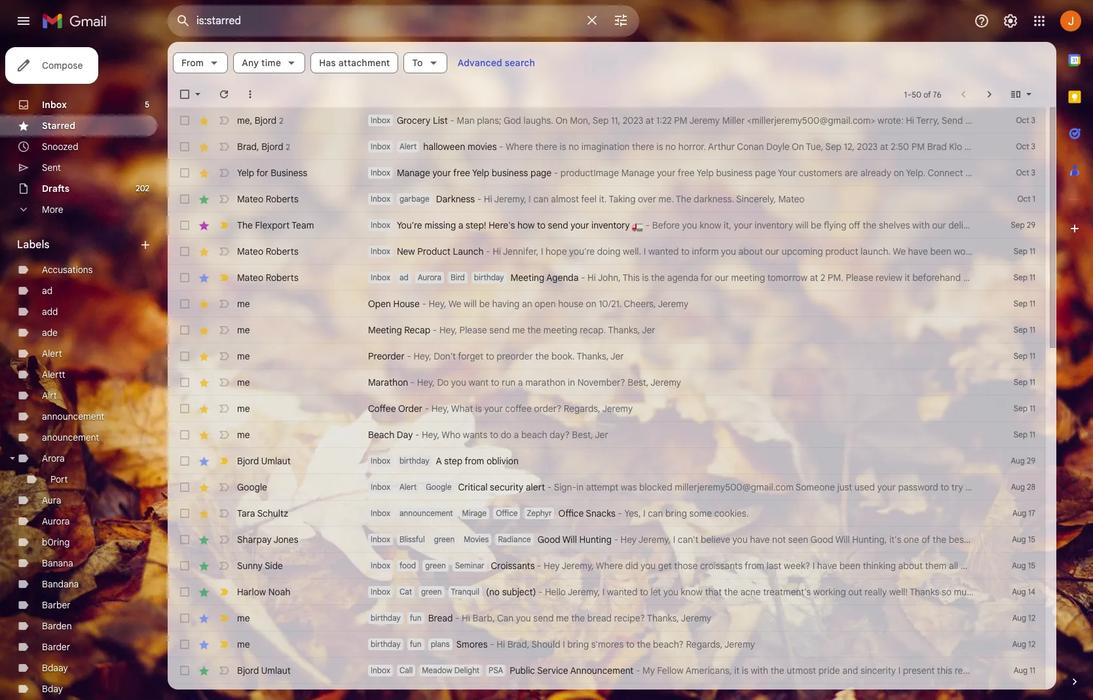 Task type: locate. For each thing, give the bounding box(es) containing it.
1 15 from the top
[[1029, 535, 1036, 545]]

2 no from the left
[[666, 141, 676, 153]]

1 horizontal spatial let
[[982, 272, 992, 284]]

fun for bread
[[410, 613, 422, 623]]

don't
[[434, 351, 456, 362]]

open
[[368, 298, 391, 310]]

1 horizontal spatial best,
[[628, 377, 649, 389]]

should
[[532, 639, 561, 651]]

2 page from the left
[[755, 167, 776, 179]]

5 row from the top
[[168, 212, 1046, 239]]

1 50 of 76
[[905, 89, 942, 99]]

3 roberts from the top
[[266, 272, 299, 284]]

office snacks - yes, i can bring some cookies.
[[559, 508, 749, 520]]

smores - hi brad, should i bring s'mores to the beach? regards, jeremy
[[457, 639, 755, 651]]

0 horizontal spatial best,
[[572, 429, 593, 441]]

food
[[400, 561, 416, 571]]

12 up aug 11
[[1029, 640, 1036, 649]]

them left now
[[986, 167, 1007, 179]]

green for croissants - hey jeremy, where did you get those croissants from last week? i have been thinking about them all week! sincerely, sunny
[[425, 561, 446, 571]]

4 row from the top
[[168, 186, 1046, 212]]

0 vertical spatial pm
[[674, 115, 688, 126]]

alert for halloween
[[400, 142, 417, 151]]

on left the 'yelp.'
[[894, 167, 905, 179]]

hey up hello
[[544, 560, 560, 572]]

sep 11 for open house - hey, we will be having an open house on 10/21. cheers, jeremy
[[1014, 299, 1036, 309]]

1 vertical spatial can
[[648, 508, 663, 520]]

11 row from the top
[[168, 370, 1046, 396]]

15 row from the top
[[168, 474, 1046, 501]]

1 horizontal spatial where
[[596, 560, 623, 572]]

1 vertical spatial green
[[425, 561, 446, 571]]

2 sep 11 from the top
[[1014, 273, 1036, 282]]

18 row from the top
[[168, 553, 1055, 579]]

1 horizontal spatial movies
[[970, 534, 999, 546]]

the right me.
[[676, 193, 692, 205]]

from right the step
[[465, 455, 484, 467]]

1 horizontal spatial we
[[893, 246, 906, 258]]

1 horizontal spatial are
[[1066, 272, 1080, 284]]

barb,
[[473, 613, 495, 624]]

more
[[42, 204, 63, 216]]

2 vertical spatial oct 3
[[1017, 168, 1036, 178]]

office
[[559, 508, 584, 520], [496, 508, 518, 518]]

0 horizontal spatial on
[[556, 115, 568, 126]]

11,
[[611, 115, 621, 126]]

brad left "klo"
[[928, 141, 947, 153]]

- right preorder
[[407, 351, 411, 362]]

0 horizontal spatial wanted
[[607, 586, 638, 598]]

0 horizontal spatial free
[[453, 167, 470, 179]]

11 for beach day - hey, who wants to do a beach day? best, jer
[[1030, 430, 1036, 440]]

more button
[[0, 199, 157, 220]]

2 free from the left
[[678, 167, 695, 179]]

7 sep 11 from the top
[[1014, 404, 1036, 413]]

over
[[638, 193, 657, 205]]

for
[[257, 167, 268, 179], [701, 272, 713, 284]]

1 horizontal spatial announcement
[[400, 508, 453, 518]]

pm right 1:22
[[674, 115, 688, 126]]

17 row from the top
[[168, 527, 1094, 553]]

1 vertical spatial let
[[651, 586, 661, 598]]

8 sep 11 from the top
[[1014, 430, 1036, 440]]

oct down grocery at the top right of page
[[1017, 142, 1030, 151]]

well!
[[890, 586, 908, 598]]

hey
[[621, 534, 637, 546], [544, 560, 560, 572]]

0 vertical spatial oct 3
[[1017, 115, 1036, 125]]

4 11 from the top
[[1030, 325, 1036, 335]]

manage up over
[[622, 167, 655, 179]]

1 aug 15 from the top
[[1013, 535, 1036, 545]]

aug
[[1011, 456, 1025, 466], [1012, 482, 1025, 492], [1013, 508, 1027, 518], [1013, 535, 1027, 545], [1013, 561, 1027, 571], [1013, 587, 1027, 597], [1013, 613, 1027, 623], [1013, 640, 1027, 649], [1014, 666, 1028, 676]]

2 horizontal spatial at
[[880, 141, 889, 153]]

port
[[50, 474, 68, 486]]

0 horizontal spatial we
[[449, 298, 462, 310]]

bjord umlaut for a step from oblivion
[[237, 455, 291, 467]]

16 row from the top
[[168, 501, 1046, 527]]

best, left 'sh'
[[1063, 534, 1084, 546]]

feel
[[581, 193, 597, 205]]

a left new
[[1075, 246, 1080, 258]]

aug 15 left seen.
[[1013, 535, 1036, 545]]

a left step!
[[459, 220, 464, 231]]

1 vertical spatial on
[[792, 141, 804, 153]]

2 vertical spatial send
[[534, 613, 554, 624]]

0 vertical spatial aurora
[[418, 273, 442, 282]]

2 vertical spatial 2
[[821, 272, 826, 284]]

aug for hey jeremy, where did you get those croissants from last week? i have been thinking about them all week! sincerely, sunny
[[1013, 561, 1027, 571]]

announcement up blissful
[[400, 508, 453, 518]]

3 for by
[[1032, 168, 1036, 178]]

row containing brad
[[168, 134, 1094, 160]]

2 inside the brad , bjord 2
[[286, 142, 290, 152]]

advanced search button
[[453, 51, 541, 75]]

0 vertical spatial from
[[465, 455, 484, 467]]

8 11 from the top
[[1030, 430, 1036, 440]]

2 oct 3 from the top
[[1017, 142, 1036, 151]]

no down "mon,"
[[569, 141, 579, 153]]

1 page from the left
[[531, 167, 552, 179]]

harlow
[[237, 586, 266, 598], [982, 586, 1011, 598]]

sincerely, down i've on the right
[[987, 560, 1027, 572]]

12 for hi barb, can you send me the bread recipe? thanks, jeremy
[[1029, 613, 1036, 623]]

1 bjord umlaut from the top
[[237, 455, 291, 467]]

1 row from the top
[[168, 107, 1094, 134]]

your up the you're
[[571, 220, 589, 231]]

15 for i've
[[1029, 535, 1036, 545]]

know left if
[[1010, 272, 1032, 284]]

9 row from the top
[[168, 317, 1046, 343]]

1 12 from the top
[[1029, 613, 1036, 623]]

1 horizontal spatial them
[[986, 167, 1007, 179]]

2 umlaut from the top
[[261, 665, 291, 677]]

of right one
[[922, 534, 931, 546]]

meeting recap - hey, please send me the meeting recap. thanks, jer
[[368, 324, 656, 336]]

can left almost
[[534, 193, 549, 205]]

the left flexport
[[237, 220, 253, 231]]

6 11 from the top
[[1030, 377, 1036, 387]]

sep 11 for coffee order - hey, what is your coffee order? regards, jeremy
[[1014, 404, 1036, 413]]

aurora
[[418, 273, 442, 282], [42, 516, 70, 527]]

have down good will hunting - hey jeremy, i can't believe you have not seen good will hunting, it's one of the best movies i've ever seen. best, sh on the bottom of page
[[818, 560, 838, 572]]

None checkbox
[[178, 88, 191, 101], [178, 114, 191, 127], [178, 166, 191, 180], [178, 193, 191, 206], [178, 350, 191, 363], [178, 376, 191, 389], [178, 429, 191, 442], [178, 481, 191, 494], [178, 507, 191, 520], [178, 560, 191, 573], [178, 586, 191, 599], [178, 612, 191, 625], [178, 664, 191, 678], [178, 88, 191, 101], [178, 114, 191, 127], [178, 166, 191, 180], [178, 193, 191, 206], [178, 350, 191, 363], [178, 376, 191, 389], [178, 429, 191, 442], [178, 481, 191, 494], [178, 507, 191, 520], [178, 560, 191, 573], [178, 586, 191, 599], [178, 612, 191, 625], [178, 664, 191, 678]]

meeting agenda - hi john, this is the agenda for our meeting tomorrow at 2 pm. please review it beforehand and let me know if there are any
[[511, 272, 1094, 284]]

0 vertical spatial meeting
[[732, 272, 766, 284]]

we right launch.
[[893, 246, 906, 258]]

settings image
[[1003, 13, 1019, 29]]

1 29 from the top
[[1027, 220, 1036, 230]]

None search field
[[168, 5, 640, 37]]

2 horizontal spatial best,
[[1063, 534, 1084, 546]]

birthday up be
[[474, 273, 504, 282]]

marathon - hey, do you want to run a marathon in november? best, jeremy
[[368, 377, 681, 389]]

the left book.
[[536, 351, 549, 362]]

regards, right beach?
[[686, 639, 723, 651]]

11 for meeting recap - hey, please send me the meeting recap. thanks, jer
[[1030, 325, 1036, 335]]

- right smores
[[490, 639, 494, 651]]

2 mateo roberts from the top
[[237, 246, 299, 258]]

2 harlow from the left
[[982, 586, 1011, 598]]

jeremy, right hello
[[568, 586, 600, 598]]

barber
[[42, 600, 71, 611]]

1 horizontal spatial bring
[[666, 508, 687, 520]]

will
[[464, 298, 477, 310]]

0 horizontal spatial yelp
[[237, 167, 254, 179]]

anouncement
[[42, 432, 99, 444]]

1 vertical spatial at
[[880, 141, 889, 153]]

2 29 from the top
[[1027, 456, 1036, 466]]

2 roberts from the top
[[266, 246, 299, 258]]

0 horizontal spatial know
[[681, 586, 703, 598]]

3 row from the top
[[168, 160, 1094, 186]]

alert for critical
[[400, 482, 417, 492]]

1 roberts from the top
[[266, 193, 299, 205]]

, down me , bjord 2
[[257, 141, 259, 152]]

1 horizontal spatial 2
[[286, 142, 290, 152]]

2 aug 12 from the top
[[1013, 640, 1036, 649]]

oct left list.
[[1017, 115, 1030, 125]]

imagination
[[582, 141, 630, 153]]

marathon
[[526, 377, 566, 389]]

day?
[[550, 429, 570, 441]]

0 vertical spatial let
[[982, 272, 992, 284]]

alert up alertt link
[[42, 348, 62, 360]]

older image
[[984, 88, 997, 101]]

6 sep 11 from the top
[[1014, 377, 1036, 387]]

arora link
[[42, 453, 65, 465]]

team
[[292, 220, 314, 231]]

of
[[924, 89, 931, 99], [922, 534, 931, 546]]

please up forget
[[460, 324, 487, 336]]

i've
[[1002, 534, 1016, 546]]

bjord
[[255, 114, 277, 126], [262, 141, 283, 152], [237, 455, 259, 467], [237, 665, 259, 677]]

0 horizontal spatial office
[[496, 508, 518, 518]]

12 for hi brad, should i bring s'mores to the beach? regards, jeremy
[[1029, 640, 1036, 649]]

on left "mon,"
[[556, 115, 568, 126]]

please right pm.
[[846, 272, 874, 284]]

starred
[[42, 120, 75, 132]]

thanks, down 10/21.
[[608, 324, 640, 336]]

tab list
[[1057, 42, 1094, 653]]

, for me
[[250, 114, 252, 126]]

blissful
[[400, 535, 425, 545]]

1 vertical spatial from
[[745, 560, 765, 572]]

here's
[[489, 220, 515, 231]]

tue,
[[806, 141, 824, 153]]

1 vertical spatial umlaut
[[261, 665, 291, 677]]

5 11 from the top
[[1030, 351, 1036, 361]]

aurora down product
[[418, 273, 442, 282]]

at left 2:50
[[880, 141, 889, 153]]

send up hope
[[548, 220, 569, 231]]

working up and
[[954, 246, 987, 258]]

3 mateo roberts from the top
[[237, 272, 299, 284]]

office for office snacks - yes, i can bring some cookies.
[[559, 508, 584, 520]]

aurora inside labels navigation
[[42, 516, 70, 527]]

sent link
[[42, 162, 61, 174]]

1 vertical spatial pm
[[912, 141, 925, 153]]

0 vertical spatial them
[[986, 167, 1007, 179]]

aug 17
[[1013, 508, 1036, 518]]

0 horizontal spatial the
[[237, 220, 253, 231]]

2 up business
[[286, 142, 290, 152]]

good will hunting - hey jeremy, i can't believe you have not seen good will hunting, it's one of the best movies i've ever seen. best, sh
[[538, 534, 1094, 546]]

there right imagination
[[632, 141, 655, 153]]

wrote: down je
[[1069, 141, 1094, 153]]

let
[[982, 272, 992, 284], [651, 586, 661, 598]]

a right "run"
[[518, 377, 523, 389]]

3 3 from the top
[[1032, 168, 1036, 178]]

clear search image
[[579, 7, 605, 33]]

0 vertical spatial meeting
[[511, 272, 545, 284]]

2 vertical spatial roberts
[[266, 272, 299, 284]]

21 row from the top
[[168, 632, 1046, 658]]

green for (no subject) - hello jeremy, i wanted to let you know that the acne treatment's working out really well! thanks so much, harlow
[[421, 587, 442, 597]]

sep 11 for marathon - hey, do you want to run a marathon in november? best, jeremy
[[1014, 377, 1036, 387]]

row containing google
[[168, 474, 1046, 501]]

0 vertical spatial 29
[[1027, 220, 1036, 230]]

you're
[[570, 246, 595, 258]]

1 vertical spatial 29
[[1027, 456, 1036, 466]]

preorder - hey, don't forget to preorder the book. thanks, jer
[[368, 351, 624, 362]]

1 vertical spatial know
[[681, 586, 703, 598]]

1 will from the left
[[563, 534, 577, 546]]

5
[[145, 100, 149, 109]]

jeremy, down "hunting"
[[562, 560, 594, 572]]

19 row from the top
[[168, 579, 1046, 605]]

miller
[[723, 115, 745, 126]]

inbox inside the inbox new product launch - hi jennifer, i hope you're doing well. i wanted to inform you about our upcoming product launch. we have been working tirelessly to develop a new
[[371, 246, 390, 256]]

movies left i've on the right
[[970, 534, 999, 546]]

1 vertical spatial jer
[[611, 351, 624, 362]]

2 bjord umlaut from the top
[[237, 665, 291, 677]]

row containing yelp for business
[[168, 160, 1094, 186]]

public service announcement -
[[510, 665, 643, 677]]

row
[[168, 107, 1094, 134], [168, 134, 1094, 160], [168, 160, 1094, 186], [168, 186, 1046, 212], [168, 212, 1046, 239], [168, 239, 1094, 265], [168, 265, 1094, 291], [168, 291, 1046, 317], [168, 317, 1046, 343], [168, 343, 1046, 370], [168, 370, 1046, 396], [168, 396, 1046, 422], [168, 422, 1046, 448], [168, 448, 1046, 474], [168, 474, 1046, 501], [168, 501, 1046, 527], [168, 527, 1094, 553], [168, 553, 1055, 579], [168, 579, 1046, 605], [168, 605, 1046, 632], [168, 632, 1046, 658], [168, 658, 1046, 684], [168, 684, 1046, 700]]

aug for hi barb, can you send me the bread recipe? thanks, jeremy
[[1013, 613, 1027, 623]]

29 down oct 1
[[1027, 220, 1036, 230]]

office down security
[[496, 508, 518, 518]]

hey, for hey, we will be having an open house on 10/21. cheers, jeremy
[[429, 298, 447, 310]]

2 aug 15 from the top
[[1013, 561, 1036, 571]]

productimage
[[561, 167, 619, 179]]

advanced search options image
[[608, 7, 634, 33]]

1 horizontal spatial business
[[717, 167, 753, 179]]

0 horizontal spatial sunny
[[237, 560, 263, 572]]

office left snacks
[[559, 508, 584, 520]]

hey up did
[[621, 534, 637, 546]]

<millerjeremy500@gmail.com>
[[748, 115, 876, 126]]

that
[[705, 586, 722, 598]]

13 row from the top
[[168, 422, 1046, 448]]

0 vertical spatial bjord umlaut
[[237, 455, 291, 467]]

2023 right 12,
[[857, 141, 878, 153]]

this
[[623, 272, 640, 284]]

2 fun from the top
[[410, 640, 422, 649]]

inbox
[[42, 99, 67, 111], [371, 115, 390, 125], [371, 142, 390, 151], [371, 168, 390, 178], [371, 194, 390, 204], [371, 220, 390, 230], [371, 246, 390, 256], [371, 273, 390, 282], [371, 456, 390, 466], [371, 482, 390, 492], [371, 508, 390, 518], [371, 535, 390, 545], [371, 561, 390, 571], [371, 587, 390, 597], [371, 666, 390, 676]]

any time
[[242, 57, 281, 69]]

1 vertical spatial bjord umlaut
[[237, 665, 291, 677]]

22 row from the top
[[168, 658, 1046, 684]]

labels heading
[[17, 239, 139, 252]]

to up recipe?
[[640, 586, 649, 598]]

0 vertical spatial umlaut
[[261, 455, 291, 467]]

birthday
[[474, 273, 504, 282], [400, 456, 430, 466], [371, 613, 401, 623], [371, 640, 401, 649]]

aug 12 for smores - hi brad, should i bring s'mores to the beach? regards, jeremy
[[1013, 640, 1036, 649]]

1 vertical spatial meeting
[[544, 324, 578, 336]]

for down the brad , bjord 2
[[257, 167, 268, 179]]

movies down plans;
[[468, 141, 497, 153]]

1 3 from the top
[[1032, 115, 1036, 125]]

toggle split pane mode image
[[1010, 88, 1023, 101]]

2 row from the top
[[168, 134, 1094, 160]]

how
[[518, 220, 535, 231]]

roberts for inbox
[[266, 246, 299, 258]]

manage up garbage
[[397, 167, 430, 179]]

pm right 2:50
[[912, 141, 925, 153]]

working
[[954, 246, 987, 258], [814, 586, 846, 598]]

are left already
[[845, 167, 859, 179]]

0 vertical spatial at
[[646, 115, 654, 126]]

ad link
[[42, 285, 52, 297]]

wants
[[463, 429, 488, 441]]

sep 11 for beach day - hey, who wants to do a beach day? best, jer
[[1014, 430, 1036, 440]]

jones
[[274, 534, 298, 546]]

coffee order - hey, what is your coffee order? regards, jeremy
[[368, 403, 633, 415]]

1 mateo roberts from the top
[[237, 193, 299, 205]]

from button
[[173, 52, 228, 73]]

1 vertical spatial wanted
[[607, 586, 638, 598]]

umlaut
[[261, 455, 291, 467], [261, 665, 291, 677]]

we
[[893, 246, 906, 258], [449, 298, 462, 310]]

order
[[398, 403, 423, 415]]

oct up sep 29
[[1018, 194, 1031, 204]]

1 horizontal spatial sunny
[[1029, 560, 1055, 572]]

at left 1:22
[[646, 115, 654, 126]]

you right can
[[516, 613, 531, 624]]

has
[[319, 57, 336, 69]]

bread
[[588, 613, 612, 624]]

1 horizontal spatial 2023
[[857, 141, 878, 153]]

side
[[265, 560, 283, 572]]

jer down cheers,
[[642, 324, 656, 336]]

oct for man plans; god laughs. on mon, sep 11, 2023 at 1:22 pm jeremy miller <millerjeremy500@gmail.com> wrote: hi terry, send me your grocery list. thanks, je
[[1017, 115, 1030, 125]]

0 vertical spatial been
[[931, 246, 952, 258]]

roberts for meeting
[[266, 272, 299, 284]]

row containing the flexport team
[[168, 212, 1046, 239]]

- left hello
[[539, 586, 543, 598]]

- right house
[[422, 298, 427, 310]]

harlow down sunny side
[[237, 586, 266, 598]]

0 vertical spatial please
[[846, 272, 874, 284]]

1 horizontal spatial about
[[899, 560, 923, 572]]

mateo roberts for darkness
[[237, 193, 299, 205]]

1 umlaut from the top
[[261, 455, 291, 467]]

1 vertical spatial the
[[237, 220, 253, 231]]

Search mail text field
[[197, 14, 577, 28]]

the left beach?
[[637, 639, 651, 651]]

meeting for meeting recap - hey, please send me the meeting recap. thanks, jer
[[368, 324, 402, 336]]

product
[[418, 246, 451, 258]]

aug 15 for sunny
[[1013, 561, 1036, 571]]

there
[[535, 141, 558, 153], [632, 141, 655, 153], [1042, 272, 1064, 284]]

1 vertical spatial fun
[[410, 640, 422, 649]]

0 horizontal spatial 2023
[[623, 115, 644, 126]]

1 vertical spatial about
[[899, 560, 923, 572]]

1 vertical spatial ad
[[42, 285, 52, 297]]

1 horizontal spatial at
[[810, 272, 819, 284]]

11 for preorder - hey, don't forget to preorder the book. thanks, jer
[[1030, 351, 1036, 361]]

0 horizontal spatial them
[[926, 560, 947, 572]]

29
[[1027, 220, 1036, 230], [1027, 456, 1036, 466]]

1 oct 3 from the top
[[1017, 115, 1036, 125]]

0 vertical spatial wanted
[[649, 246, 679, 258]]

0 vertical spatial of
[[924, 89, 931, 99]]

3 sep 11 from the top
[[1014, 299, 1036, 309]]

7 11 from the top
[[1030, 404, 1036, 413]]

2
[[279, 116, 283, 125], [286, 142, 290, 152], [821, 272, 826, 284]]

alert inside labels navigation
[[42, 348, 62, 360]]

0 vertical spatial 15
[[1029, 535, 1036, 545]]

2 vertical spatial 3
[[1032, 168, 1036, 178]]

0 vertical spatial sincerely,
[[737, 193, 776, 205]]

2 12 from the top
[[1029, 640, 1036, 649]]

any
[[242, 57, 259, 69]]

jer right "day?"
[[595, 429, 609, 441]]

4 sep 11 from the top
[[1014, 325, 1036, 335]]

bring for i
[[568, 639, 589, 651]]

0 horizontal spatial sincerely,
[[737, 193, 776, 205]]

pm
[[674, 115, 688, 126], [912, 141, 925, 153]]

1 vertical spatial roberts
[[266, 246, 299, 258]]

2 vertical spatial have
[[818, 560, 838, 572]]

1 fun from the top
[[410, 613, 422, 623]]

0 vertical spatial have
[[909, 246, 928, 258]]

0 horizontal spatial ad
[[42, 285, 52, 297]]

None checkbox
[[178, 140, 191, 153], [178, 219, 191, 232], [178, 245, 191, 258], [178, 271, 191, 284], [178, 297, 191, 311], [178, 324, 191, 337], [178, 402, 191, 415], [178, 455, 191, 468], [178, 533, 191, 546], [178, 638, 191, 651], [178, 140, 191, 153], [178, 219, 191, 232], [178, 245, 191, 258], [178, 271, 191, 284], [178, 297, 191, 311], [178, 324, 191, 337], [178, 402, 191, 415], [178, 455, 191, 468], [178, 533, 191, 546], [178, 638, 191, 651]]

announcement up anouncement link
[[42, 411, 104, 423]]

did
[[626, 560, 639, 572]]

15 for sunny
[[1029, 561, 1036, 571]]

0 horizontal spatial jer
[[595, 429, 609, 441]]

brad , bjord 2
[[237, 141, 290, 152]]

<klobrad84@gmail.com>
[[965, 141, 1067, 153]]

1 vertical spatial ,
[[257, 141, 259, 152]]

sep 11
[[1014, 246, 1036, 256], [1014, 273, 1036, 282], [1014, 299, 1036, 309], [1014, 325, 1036, 335], [1014, 351, 1036, 361], [1014, 377, 1036, 387], [1014, 404, 1036, 413], [1014, 430, 1036, 440]]

ade link
[[42, 327, 58, 339]]

5 sep 11 from the top
[[1014, 351, 1036, 361]]

0 horizontal spatial ,
[[250, 114, 252, 126]]

best, right november?
[[628, 377, 649, 389]]

business down god
[[492, 167, 528, 179]]

oct for hi jeremy, i can almost feel it. taking over me. the darkness. sincerely, mateo
[[1018, 194, 1031, 204]]

0 horizontal spatial wrote:
[[878, 115, 904, 126]]

let right and
[[982, 272, 992, 284]]

tirelessly
[[989, 246, 1026, 258]]

fun for smores
[[410, 640, 422, 649]]

an
[[522, 298, 533, 310]]

🚛 image
[[633, 221, 644, 232]]

it.
[[599, 193, 607, 205]]

alert down day
[[400, 482, 417, 492]]

aurora up b0ring link
[[42, 516, 70, 527]]

1 horizontal spatial on
[[894, 167, 905, 179]]

them left all
[[926, 560, 947, 572]]

day
[[397, 429, 413, 441]]

0 vertical spatial jer
[[642, 324, 656, 336]]

search mail image
[[172, 9, 195, 33]]

1 horizontal spatial page
[[755, 167, 776, 179]]

2 15 from the top
[[1029, 561, 1036, 571]]

at for jeremy
[[646, 115, 654, 126]]

meeting for meeting agenda - hi john, this is the agenda for our meeting tomorrow at 2 pm. please review it beforehand and let me know if there are any
[[511, 272, 545, 284]]

yelp down the brad , bjord 2
[[237, 167, 254, 179]]

2 up the brad , bjord 2
[[279, 116, 283, 125]]

the
[[676, 193, 692, 205], [237, 220, 253, 231]]

1 vertical spatial 12
[[1029, 640, 1036, 649]]

house
[[394, 298, 420, 310]]

some
[[690, 508, 712, 520]]

no
[[569, 141, 579, 153], [666, 141, 676, 153]]

aug 15
[[1013, 535, 1036, 545], [1013, 561, 1036, 571]]

1 horizontal spatial regards,
[[686, 639, 723, 651]]

1 horizontal spatial will
[[836, 534, 850, 546]]

1 vertical spatial best,
[[572, 429, 593, 441]]

security
[[490, 482, 524, 493]]

,
[[250, 114, 252, 126], [257, 141, 259, 152]]

order?
[[534, 403, 562, 415]]

11 for open house - hey, we will be having an open house on 10/21. cheers, jeremy
[[1030, 299, 1036, 309]]

1 horizontal spatial the
[[676, 193, 692, 205]]

3 oct 3 from the top
[[1017, 168, 1036, 178]]

harlow left aug 14 at the right
[[982, 586, 1011, 598]]

green right the "cat"
[[421, 587, 442, 597]]

google up tara
[[237, 482, 267, 493]]

green for good will hunting - hey jeremy, i can't believe you have not seen good will hunting, it's one of the best movies i've ever seen. best, sh
[[434, 535, 455, 545]]

main content
[[168, 42, 1094, 700]]

to right how
[[537, 220, 546, 231]]

3 11 from the top
[[1030, 299, 1036, 309]]

aurora inside main content
[[418, 273, 442, 282]]

2 inside me , bjord 2
[[279, 116, 283, 125]]

hey, for hey, what is your coffee order? regards, jeremy
[[432, 403, 449, 415]]

1 aug 12 from the top
[[1013, 613, 1036, 623]]



Task type: vqa. For each thing, say whether or not it's contained in the screenshot.


Task type: describe. For each thing, give the bounding box(es) containing it.
croissants - hey jeremy, where did you get those croissants from last week? i have been thinking about them all week! sincerely, sunny
[[491, 560, 1055, 572]]

to left develop
[[1028, 246, 1037, 258]]

29 for you're missing a step! here's how to send your inventory
[[1027, 220, 1036, 230]]

croissants
[[700, 560, 743, 572]]

inbox inside inbox manage your free yelp business page - productimage manage your free yelp business page your customers are already on yelp. connect with them now by claiming you
[[371, 168, 390, 178]]

1 11 from the top
[[1030, 246, 1036, 256]]

alertt
[[42, 369, 65, 381]]

1 vertical spatial on
[[586, 298, 597, 310]]

bday link
[[42, 683, 63, 695]]

by
[[1029, 167, 1039, 179]]

public
[[510, 665, 535, 677]]

bread - hi barb, can you send me the bread recipe? thanks, jeremy
[[428, 613, 712, 624]]

klo
[[950, 141, 963, 153]]

beforehand
[[913, 272, 961, 284]]

oct 3 for grocery
[[1017, 115, 1036, 125]]

0 horizontal spatial please
[[460, 324, 487, 336]]

tomorrow
[[768, 272, 808, 284]]

i left can't on the right bottom of page
[[673, 534, 676, 546]]

me , bjord 2
[[237, 114, 283, 126]]

port link
[[50, 474, 68, 486]]

1:22
[[657, 115, 672, 126]]

0 horizontal spatial 1
[[905, 89, 907, 99]]

attachment
[[339, 57, 390, 69]]

halloween
[[423, 141, 465, 153]]

- right recap at the left top
[[433, 324, 437, 336]]

0 horizontal spatial google
[[237, 482, 267, 493]]

1 no from the left
[[569, 141, 579, 153]]

birthday left a on the bottom of the page
[[400, 456, 430, 466]]

your up me.
[[657, 167, 676, 179]]

can for almost
[[534, 193, 549, 205]]

main menu image
[[16, 13, 31, 29]]

- up almost
[[554, 167, 558, 179]]

1 horizontal spatial wanted
[[649, 246, 679, 258]]

psa
[[489, 666, 503, 676]]

0 horizontal spatial there
[[535, 141, 558, 153]]

your left the coffee
[[485, 403, 503, 415]]

row containing tara schultz
[[168, 501, 1046, 527]]

- right "hunting"
[[614, 534, 619, 546]]

0 vertical spatial regards,
[[564, 403, 601, 415]]

you right do
[[451, 377, 466, 389]]

you right believe
[[733, 534, 748, 546]]

2 horizontal spatial have
[[909, 246, 928, 258]]

me.
[[659, 193, 674, 205]]

i up the bread
[[603, 586, 605, 598]]

the down open house - hey, we will be having an open house on 10/21. cheers, jeremy at the top of page
[[528, 324, 541, 336]]

2 vertical spatial best,
[[1063, 534, 1084, 546]]

0 vertical spatial best,
[[628, 377, 649, 389]]

1 vertical spatial hey
[[544, 560, 560, 572]]

1 horizontal spatial on
[[792, 141, 804, 153]]

mateo roberts for inbox
[[237, 246, 299, 258]]

9 11 from the top
[[1030, 666, 1036, 676]]

man
[[457, 115, 475, 126]]

is right what
[[476, 403, 482, 415]]

doing
[[597, 246, 621, 258]]

1 horizontal spatial our
[[766, 246, 780, 258]]

main content containing from
[[168, 42, 1094, 700]]

office for office
[[496, 508, 518, 518]]

advanced search
[[458, 57, 535, 69]]

hey, left don't
[[414, 351, 432, 362]]

- right marathon
[[411, 377, 415, 389]]

jeremy, up you're missing a step! here's how to send your inventory on the top of the page
[[494, 193, 527, 205]]

6 row from the top
[[168, 239, 1094, 265]]

aug 12 for bread - hi barb, can you send me the bread recipe? thanks, jeremy
[[1013, 613, 1036, 623]]

29 for a step from oblivion
[[1027, 456, 1036, 466]]

10 row from the top
[[168, 343, 1046, 370]]

alrt
[[42, 390, 57, 402]]

1 vertical spatial been
[[840, 560, 861, 572]]

critical
[[458, 482, 488, 493]]

at for please
[[810, 272, 819, 284]]

critical security alert -
[[458, 482, 554, 493]]

meadow
[[422, 666, 453, 676]]

aug 15 for i've
[[1013, 535, 1036, 545]]

gmail image
[[42, 8, 113, 34]]

umlaut for a step from oblivion
[[261, 455, 291, 467]]

1 good from the left
[[538, 534, 561, 546]]

darkness.
[[694, 193, 735, 205]]

1 yelp from the left
[[237, 167, 254, 179]]

hi left jennifer,
[[493, 246, 501, 258]]

you right claiming
[[1079, 167, 1094, 179]]

seen.
[[1039, 534, 1061, 546]]

2 will from the left
[[836, 534, 850, 546]]

to right forget
[[486, 351, 494, 362]]

treatment's
[[763, 586, 811, 598]]

support image
[[974, 13, 990, 29]]

- left the yes,
[[618, 508, 622, 520]]

0 horizontal spatial brad
[[237, 141, 257, 152]]

2 horizontal spatial there
[[1042, 272, 1064, 284]]

2 for me
[[279, 116, 283, 125]]

1 horizontal spatial 1
[[1033, 194, 1036, 204]]

seen
[[789, 534, 809, 546]]

thanks, up beach?
[[647, 613, 679, 624]]

row containing sunny side
[[168, 553, 1055, 579]]

about for thinking
[[899, 560, 923, 572]]

- down over
[[644, 220, 652, 231]]

aug for hello jeremy, i wanted to let you know that the acne treatment's working out really well! thanks so much, harlow
[[1013, 587, 1027, 597]]

2 11 from the top
[[1030, 273, 1036, 282]]

aug 28
[[1012, 482, 1036, 492]]

oct 1
[[1018, 194, 1036, 204]]

the right that
[[725, 586, 738, 598]]

0 vertical spatial 2023
[[623, 115, 644, 126]]

0 horizontal spatial meeting
[[544, 324, 578, 336]]

1 sep 11 from the top
[[1014, 246, 1036, 256]]

1 vertical spatial regards,
[[686, 639, 723, 651]]

- right bread
[[455, 613, 460, 624]]

you right did
[[641, 560, 656, 572]]

inbox inside labels navigation
[[42, 99, 67, 111]]

2 manage from the left
[[622, 167, 655, 179]]

your down halloween
[[433, 167, 451, 179]]

aura link
[[42, 495, 61, 507]]

harlow noah
[[237, 586, 291, 598]]

mateo for inbox new product launch - hi jennifer, i hope you're doing well. i wanted to inform you about our upcoming product launch. we have been working tirelessly to develop a new
[[237, 246, 263, 258]]

1 vertical spatial are
[[1066, 272, 1080, 284]]

jeremy down that
[[681, 613, 712, 624]]

do
[[501, 429, 512, 441]]

you down get
[[664, 586, 679, 598]]

1 vertical spatial announcement
[[400, 508, 453, 518]]

mateo roberts for meeting
[[237, 272, 299, 284]]

1 horizontal spatial hey
[[621, 534, 637, 546]]

you right inform
[[721, 246, 737, 258]]

1 vertical spatial of
[[922, 534, 931, 546]]

11 for coffee order - hey, what is your coffee order? regards, jeremy
[[1030, 404, 1036, 413]]

14 row from the top
[[168, 448, 1046, 474]]

aug for hi brad, should i bring s'mores to the beach? regards, jeremy
[[1013, 640, 1027, 649]]

inbox inside inbox grocery list - man plans; god laughs. on mon, sep 11, 2023 at 1:22 pm jeremy miller <millerjeremy500@gmail.com> wrote: hi terry, send me your grocery list. thanks, je
[[371, 115, 390, 125]]

hi left barb,
[[462, 613, 470, 624]]

aug 29
[[1011, 456, 1036, 466]]

yes,
[[625, 508, 641, 520]]

thanks, down recap.
[[577, 351, 609, 362]]

alert
[[526, 482, 545, 493]]

to right s'mores
[[626, 639, 635, 651]]

about for you
[[739, 246, 763, 258]]

1 vertical spatial our
[[715, 272, 729, 284]]

0 horizontal spatial from
[[465, 455, 484, 467]]

jeremy right november?
[[651, 377, 681, 389]]

7 row from the top
[[168, 265, 1094, 291]]

hi left the terry,
[[906, 115, 915, 126]]

2 3 from the top
[[1032, 142, 1036, 151]]

bring for can
[[666, 508, 687, 520]]

best
[[949, 534, 968, 546]]

12 row from the top
[[168, 396, 1046, 422]]

3 for grocery
[[1032, 115, 1036, 125]]

preorder
[[497, 351, 533, 362]]

2:50
[[891, 141, 910, 153]]

banana link
[[42, 558, 73, 569]]

week!
[[961, 560, 985, 572]]

1 vertical spatial 2023
[[857, 141, 878, 153]]

conan
[[737, 141, 764, 153]]

b0ring link
[[42, 537, 70, 548]]

2 for brad
[[286, 142, 290, 152]]

hey, for hey, who wants to do a beach day? best, jer
[[422, 429, 440, 441]]

accusations
[[42, 264, 93, 276]]

2 sunny from the left
[[1029, 560, 1055, 572]]

cheers,
[[624, 298, 656, 310]]

announcement link
[[42, 411, 104, 423]]

0 vertical spatial know
[[1010, 272, 1032, 284]]

movies
[[464, 535, 489, 545]]

snacks
[[586, 508, 616, 520]]

barden link
[[42, 621, 72, 632]]

inform
[[692, 246, 719, 258]]

the left the bread
[[571, 613, 585, 624]]

1 vertical spatial where
[[596, 560, 623, 572]]

1 horizontal spatial been
[[931, 246, 952, 258]]

can for bring
[[648, 508, 663, 520]]

1 horizontal spatial have
[[818, 560, 838, 572]]

1 free from the left
[[453, 167, 470, 179]]

3 yelp from the left
[[697, 167, 714, 179]]

with
[[966, 167, 983, 179]]

list.
[[1037, 115, 1051, 126]]

- right launch
[[486, 246, 491, 258]]

labels
[[17, 239, 50, 252]]

1 business from the left
[[492, 167, 528, 179]]

jeremy, down office snacks - yes, i can bring some cookies.
[[639, 534, 671, 546]]

28
[[1027, 482, 1036, 492]]

who
[[442, 429, 461, 441]]

1 sunny from the left
[[237, 560, 263, 572]]

1 vertical spatial for
[[701, 272, 713, 284]]

1 harlow from the left
[[237, 586, 266, 598]]

76
[[933, 89, 942, 99]]

1 horizontal spatial brad
[[928, 141, 947, 153]]

0 horizontal spatial where
[[506, 141, 533, 153]]

darkness
[[436, 193, 475, 205]]

1 horizontal spatial working
[[954, 246, 987, 258]]

1 vertical spatial wrote:
[[1069, 141, 1094, 153]]

the left best
[[933, 534, 947, 546]]

to left inform
[[682, 246, 690, 258]]

not
[[773, 534, 786, 546]]

refresh image
[[218, 88, 231, 101]]

- right darkness
[[478, 193, 482, 205]]

- right agenda
[[581, 272, 585, 284]]

20 row from the top
[[168, 605, 1046, 632]]

1 horizontal spatial from
[[745, 560, 765, 572]]

banana
[[42, 558, 73, 569]]

2 business from the left
[[717, 167, 753, 179]]

list
[[433, 115, 448, 126]]

aurora link
[[42, 516, 70, 527]]

snoozed link
[[42, 141, 78, 153]]

already
[[861, 167, 892, 179]]

1 vertical spatial working
[[814, 586, 846, 598]]

last
[[767, 560, 782, 572]]

- right list
[[450, 115, 455, 126]]

0 vertical spatial are
[[845, 167, 859, 179]]

0 horizontal spatial let
[[651, 586, 661, 598]]

hi up step!
[[484, 193, 493, 205]]

i right should
[[563, 639, 565, 651]]

is right this
[[642, 272, 649, 284]]

2 horizontal spatial 2
[[821, 272, 826, 284]]

a right do
[[514, 429, 519, 441]]

1 vertical spatial them
[[926, 560, 947, 572]]

- right alert
[[548, 482, 552, 493]]

tara
[[237, 508, 255, 520]]

and
[[964, 272, 979, 284]]

one
[[904, 534, 920, 546]]

i right well.
[[644, 246, 646, 258]]

bjord umlaut for public service announcement
[[237, 665, 291, 677]]

flexport
[[255, 220, 290, 231]]

has attachment
[[319, 57, 390, 69]]

oct 3 for by
[[1017, 168, 1036, 178]]

ad inside main content
[[400, 273, 409, 282]]

i right week?
[[813, 560, 815, 572]]

1 manage from the left
[[397, 167, 430, 179]]

hi left the john,
[[588, 272, 596, 284]]

labels navigation
[[0, 42, 168, 700]]

having
[[492, 298, 520, 310]]

aug for yes, i can bring some cookies.
[[1013, 508, 1027, 518]]

recipe?
[[614, 613, 645, 624]]

is down 1:22
[[657, 141, 663, 153]]

sep 11 for meeting recap - hey, please send me the meeting recap. thanks, jer
[[1014, 325, 1036, 335]]

0 horizontal spatial movies
[[468, 141, 497, 153]]

acne
[[741, 586, 761, 598]]

now
[[1010, 167, 1027, 179]]

1 horizontal spatial jer
[[611, 351, 624, 362]]

to left "run"
[[491, 377, 500, 389]]

- down plans;
[[499, 141, 504, 153]]

2 yelp from the left
[[472, 167, 490, 179]]

announcement inside labels navigation
[[42, 411, 104, 423]]

alertt link
[[42, 369, 65, 381]]

roberts for darkness
[[266, 193, 299, 205]]

coffee
[[505, 403, 532, 415]]

jeremy down agenda
[[658, 298, 689, 310]]

- right announcement in the right of the page
[[636, 665, 640, 677]]

your down older image
[[981, 115, 1000, 126]]

bdaay
[[42, 662, 68, 674]]

1 vertical spatial sincerely,
[[987, 560, 1027, 572]]

hello
[[545, 586, 566, 598]]

to left do
[[490, 429, 499, 441]]

mateo for meeting agenda - hi john, this is the agenda for our meeting tomorrow at 2 pm. please review it beforehand and let me know if there are any
[[237, 272, 263, 284]]

, for brad
[[257, 141, 259, 152]]

birthday down the "cat"
[[371, 613, 401, 623]]

inbox new product launch - hi jennifer, i hope you're doing well. i wanted to inform you about our upcoming product launch. we have been working tirelessly to develop a new
[[371, 246, 1094, 258]]

jeremy down (no subject) - hello jeremy, i wanted to let you know that the acne treatment's working out really well! thanks so much, harlow
[[725, 639, 755, 651]]

aura
[[42, 495, 61, 507]]

in
[[568, 377, 575, 389]]

0 vertical spatial for
[[257, 167, 268, 179]]

house
[[558, 298, 584, 310]]

0 vertical spatial on
[[894, 167, 905, 179]]

ad inside labels navigation
[[42, 285, 52, 297]]

- right day
[[415, 429, 420, 441]]

the left agenda
[[651, 272, 665, 284]]

any time button
[[233, 52, 306, 73]]

is up productimage
[[560, 141, 567, 153]]

oct for productimage manage your free yelp business page your customers are already on yelp. connect with them now by claiming you
[[1017, 168, 1030, 178]]

you're
[[397, 220, 422, 231]]

sep 11 for preorder - hey, don't forget to preorder the book. thanks, jer
[[1014, 351, 1036, 361]]

starred link
[[42, 120, 75, 132]]

- right croissants
[[537, 560, 542, 572]]

birthday up call
[[371, 640, 401, 649]]

i right the yes,
[[644, 508, 646, 520]]

hey, left do
[[417, 377, 435, 389]]

jeremy down november?
[[602, 403, 633, 415]]

mateo for darkness - hi jeremy, i can almost feel it. taking over me. the darkness. sincerely, mateo
[[237, 193, 263, 205]]

umlaut for public service announcement
[[261, 665, 291, 677]]

ever
[[1018, 534, 1036, 546]]

brad,
[[508, 639, 530, 651]]

1 horizontal spatial there
[[632, 141, 655, 153]]

hi left brad,
[[497, 639, 505, 651]]

more image
[[244, 88, 257, 101]]

i left hope
[[541, 246, 544, 258]]

23 row from the top
[[168, 684, 1046, 700]]

0 vertical spatial the
[[676, 193, 692, 205]]

row containing harlow noah
[[168, 579, 1046, 605]]

jeremy left miller at the right top of the page
[[690, 115, 720, 126]]

0 vertical spatial send
[[548, 220, 569, 231]]

1 horizontal spatial meeting
[[732, 272, 766, 284]]

8 row from the top
[[168, 291, 1046, 317]]

50
[[912, 89, 922, 99]]

week?
[[784, 560, 811, 572]]

1 horizontal spatial google
[[426, 482, 452, 492]]

i up how
[[529, 193, 531, 205]]

step!
[[466, 220, 487, 231]]

2 good from the left
[[811, 534, 834, 546]]

- right order
[[425, 403, 429, 415]]

smores
[[457, 639, 488, 651]]

aug for hey jeremy, i can't believe you have not seen good will hunting, it's one of the best movies i've ever seen. best, sh
[[1013, 535, 1027, 545]]

hey, for hey, please send me the meeting recap. thanks, jer
[[440, 324, 457, 336]]

barder
[[42, 642, 70, 653]]

thanks, left je
[[1053, 115, 1085, 126]]

1 vertical spatial send
[[490, 324, 510, 336]]

11 for marathon - hey, do you want to run a marathon in november? best, jeremy
[[1030, 377, 1036, 387]]

0 horizontal spatial have
[[750, 534, 770, 546]]

row containing sharpay jones
[[168, 527, 1094, 553]]



